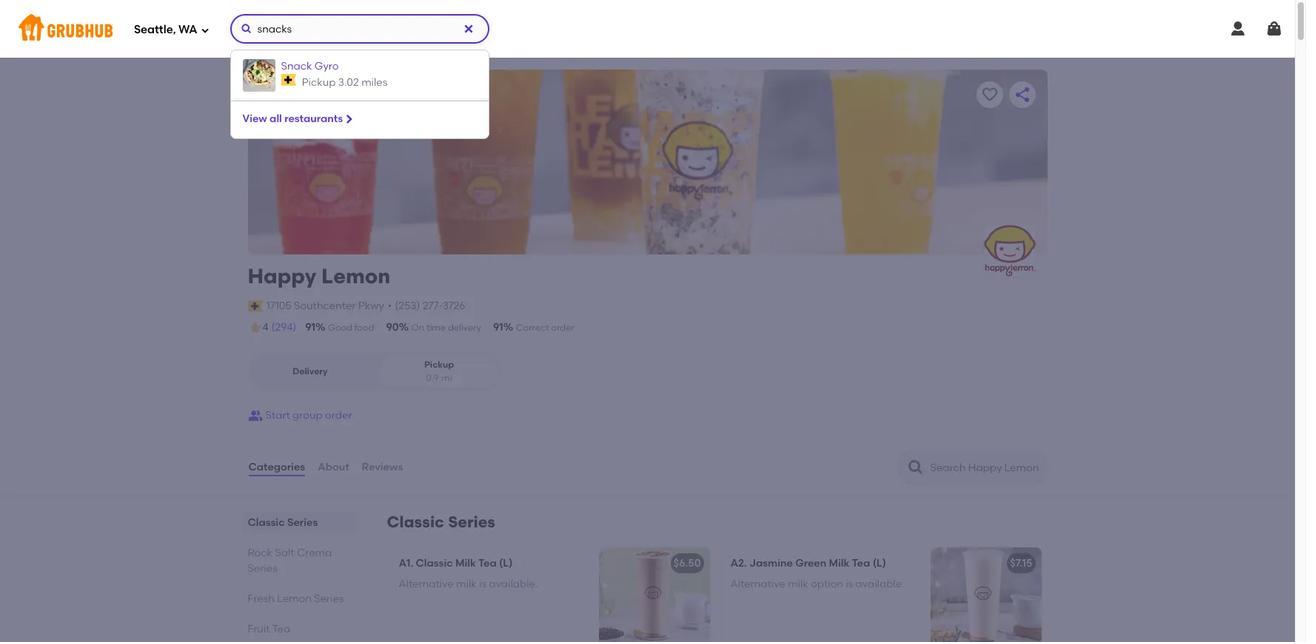 Task type: describe. For each thing, give the bounding box(es) containing it.
fresh
[[248, 593, 275, 606]]

green
[[796, 558, 827, 570]]

view all restaurants
[[243, 113, 343, 125]]

view
[[243, 113, 267, 125]]

classic up a1.
[[387, 513, 444, 532]]

milk for is
[[456, 579, 477, 591]]

series up "a1. classic milk tea (l)"
[[448, 513, 495, 532]]

1 horizontal spatial tea
[[478, 558, 497, 570]]

save this restaurant image
[[981, 86, 999, 104]]

delivery
[[448, 323, 481, 333]]

$6.50
[[674, 558, 701, 570]]

1 list box from the left
[[0, 50, 1306, 643]]

series up fruit tea tab
[[314, 593, 344, 606]]

rock
[[248, 547, 273, 560]]

rock salt crema series tab
[[248, 546, 351, 577]]

start group order
[[265, 409, 352, 422]]

classic right a1.
[[416, 558, 453, 570]]

277-
[[423, 300, 443, 312]]

reviews button
[[361, 441, 404, 495]]

17105
[[266, 300, 292, 312]]

lemon for happy
[[321, 264, 391, 289]]

reviews
[[362, 461, 403, 474]]

jasmine
[[750, 558, 793, 570]]

restaurants
[[284, 113, 343, 125]]

fruit tea tab
[[248, 622, 351, 638]]

mi
[[442, 373, 452, 383]]

svg image
[[240, 23, 252, 35]]

search icon image
[[907, 459, 925, 477]]

grubhub plus flag logo image
[[281, 74, 296, 86]]

categories button
[[248, 441, 306, 495]]

90
[[386, 321, 399, 334]]

1 (l) from the left
[[499, 558, 513, 570]]

wa
[[179, 23, 197, 36]]

pkwy
[[358, 300, 384, 312]]

Search Happy Lemon search field
[[929, 461, 1042, 475]]

series up crema
[[287, 517, 318, 530]]

a2.
[[731, 558, 747, 570]]

2 is from the left
[[846, 579, 853, 591]]

91 for good food
[[305, 321, 316, 334]]

subscription pass image
[[248, 301, 263, 312]]

southcenter
[[294, 300, 356, 312]]

alternative milk option is available.
[[731, 579, 905, 591]]

order inside button
[[325, 409, 352, 422]]

main navigation navigation
[[0, 0, 1306, 643]]

pickup 3.02 miles
[[302, 76, 388, 89]]

start
[[265, 409, 290, 422]]

rock salt crema series
[[248, 547, 332, 575]]

alternative for classic
[[399, 579, 454, 591]]

option group containing pickup
[[248, 353, 502, 391]]

on
[[411, 323, 424, 333]]

categories
[[248, 461, 305, 474]]

classic series tab
[[248, 515, 351, 531]]

a2. jasmine green milk tea (l)
[[731, 558, 886, 570]]

3726
[[443, 300, 465, 312]]

Search for food, convenience, alcohol... search field
[[230, 14, 489, 44]]

correct order
[[516, 323, 575, 333]]

miles
[[362, 76, 388, 89]]

delivery
[[293, 367, 328, 377]]

seattle,
[[134, 23, 176, 36]]

correct
[[516, 323, 549, 333]]

(253) 277-3726 button
[[395, 299, 465, 314]]

all
[[270, 113, 282, 125]]

fresh lemon series
[[248, 593, 344, 606]]

classic inside classic series tab
[[248, 517, 285, 530]]

pickup for 3.02
[[302, 76, 336, 89]]



Task type: locate. For each thing, give the bounding box(es) containing it.
0 vertical spatial pickup
[[302, 76, 336, 89]]

1 horizontal spatial is
[[846, 579, 853, 591]]

option group
[[248, 353, 502, 391]]

available. right option
[[856, 579, 905, 591]]

list box
[[0, 50, 1306, 643], [230, 50, 489, 139]]

1 horizontal spatial lemon
[[321, 264, 391, 289]]

1 horizontal spatial 91
[[493, 321, 503, 334]]

1 horizontal spatial (l)
[[873, 558, 886, 570]]

(l) up alternative milk option is available.
[[873, 558, 886, 570]]

classic series
[[387, 513, 495, 532], [248, 517, 318, 530]]

91 down 17105 southcenter pkwy button
[[305, 321, 316, 334]]

on time delivery
[[411, 323, 481, 333]]

0.9
[[426, 373, 439, 383]]

1 milk from the left
[[455, 558, 476, 570]]

svg image inside list box
[[343, 113, 355, 125]]

lemon inside fresh lemon series tab
[[277, 593, 312, 606]]

about button
[[317, 441, 350, 495]]

alternative milk is available.
[[399, 579, 538, 591]]

0 horizontal spatial is
[[479, 579, 487, 591]]

lemon up fruit tea tab
[[277, 593, 312, 606]]

star icon image
[[248, 321, 263, 336]]

tea up alternative milk is available.
[[478, 558, 497, 570]]

$7.15
[[1010, 558, 1033, 570]]

svg image
[[1229, 20, 1247, 38], [1266, 20, 1283, 38], [463, 23, 474, 35], [200, 26, 209, 34], [343, 113, 355, 125]]

a2. jasmine green milk tea (l) image
[[930, 548, 1042, 643]]

option
[[811, 579, 843, 591]]

2 alternative from the left
[[731, 579, 786, 591]]

1 horizontal spatial pickup
[[424, 360, 454, 370]]

list box inside main navigation navigation
[[230, 50, 489, 139]]

1 horizontal spatial milk
[[829, 558, 850, 570]]

tea
[[478, 558, 497, 570], [852, 558, 870, 570], [272, 624, 290, 636]]

• (253) 277-3726
[[388, 300, 465, 312]]

4
[[263, 321, 269, 334]]

(l)
[[499, 558, 513, 570], [873, 558, 886, 570]]

2 milk from the left
[[788, 579, 808, 591]]

2 list box from the left
[[230, 50, 489, 139]]

0 horizontal spatial order
[[325, 409, 352, 422]]

(l) up alternative milk is available.
[[499, 558, 513, 570]]

is
[[479, 579, 487, 591], [846, 579, 853, 591]]

is right option
[[846, 579, 853, 591]]

a1. classic milk tea (l)
[[399, 558, 513, 570]]

order right group on the bottom of page
[[325, 409, 352, 422]]

0 horizontal spatial milk
[[455, 558, 476, 570]]

1 horizontal spatial available.
[[856, 579, 905, 591]]

0 vertical spatial order
[[551, 323, 575, 333]]

seattle, wa
[[134, 23, 197, 36]]

1 vertical spatial lemon
[[277, 593, 312, 606]]

pickup for 0.9
[[424, 360, 454, 370]]

happy
[[248, 264, 317, 289]]

pickup 0.9 mi
[[424, 360, 454, 383]]

alternative down jasmine
[[731, 579, 786, 591]]

1 91 from the left
[[305, 321, 316, 334]]

91
[[305, 321, 316, 334], [493, 321, 503, 334]]

1 horizontal spatial order
[[551, 323, 575, 333]]

about
[[318, 461, 349, 474]]

classic series up "a1. classic milk tea (l)"
[[387, 513, 495, 532]]

a1.
[[399, 558, 413, 570]]

91 right delivery
[[493, 321, 503, 334]]

food
[[355, 323, 374, 333]]

classic
[[387, 513, 444, 532], [248, 517, 285, 530], [416, 558, 453, 570]]

(253)
[[395, 300, 420, 312]]

time
[[426, 323, 446, 333]]

milk down "a1. classic milk tea (l)"
[[456, 579, 477, 591]]

91 for correct order
[[493, 321, 503, 334]]

good
[[328, 323, 352, 333]]

people icon image
[[248, 409, 263, 424]]

save this restaurant button
[[976, 81, 1003, 108]]

fruit
[[248, 624, 270, 636]]

0 horizontal spatial tea
[[272, 624, 290, 636]]

milk up alternative milk is available.
[[455, 558, 476, 570]]

1 vertical spatial order
[[325, 409, 352, 422]]

pickup up 0.9 in the bottom left of the page
[[424, 360, 454, 370]]

salt
[[275, 547, 294, 560]]

1 alternative from the left
[[399, 579, 454, 591]]

group
[[293, 409, 323, 422]]

0 horizontal spatial (l)
[[499, 558, 513, 570]]

caret left icon image
[[264, 86, 282, 104]]

milk
[[456, 579, 477, 591], [788, 579, 808, 591]]

series down 'rock'
[[248, 563, 278, 575]]

milk up option
[[829, 558, 850, 570]]

alternative
[[399, 579, 454, 591], [731, 579, 786, 591]]

milk
[[455, 558, 476, 570], [829, 558, 850, 570]]

crema
[[297, 547, 332, 560]]

1 horizontal spatial milk
[[788, 579, 808, 591]]

snack gyro
[[281, 60, 339, 73]]

0 horizontal spatial milk
[[456, 579, 477, 591]]

pickup down gyro
[[302, 76, 336, 89]]

start group order button
[[248, 403, 352, 430]]

1 is from the left
[[479, 579, 487, 591]]

happy lemon logo image
[[984, 225, 1036, 277]]

lemon up the pkwy
[[321, 264, 391, 289]]

tea up alternative milk option is available.
[[852, 558, 870, 570]]

good food
[[328, 323, 374, 333]]

tea right fruit
[[272, 624, 290, 636]]

pickup
[[302, 76, 336, 89], [424, 360, 454, 370]]

pickup inside list box
[[302, 76, 336, 89]]

is down "a1. classic milk tea (l)"
[[479, 579, 487, 591]]

0 vertical spatial lemon
[[321, 264, 391, 289]]

1 available. from the left
[[489, 579, 538, 591]]

•
[[388, 300, 392, 312]]

pickup inside option group
[[424, 360, 454, 370]]

2 milk from the left
[[829, 558, 850, 570]]

series inside rock salt crema series
[[248, 563, 278, 575]]

2 available. from the left
[[856, 579, 905, 591]]

3.02
[[338, 76, 359, 89]]

order
[[551, 323, 575, 333], [325, 409, 352, 422]]

alternative down a1.
[[399, 579, 454, 591]]

series
[[448, 513, 495, 532], [287, 517, 318, 530], [248, 563, 278, 575], [314, 593, 344, 606]]

snack gyro image
[[243, 59, 275, 92]]

classic up 'rock'
[[248, 517, 285, 530]]

gyro
[[315, 60, 339, 73]]

0 horizontal spatial available.
[[489, 579, 538, 591]]

snack
[[281, 60, 312, 73]]

1 vertical spatial pickup
[[424, 360, 454, 370]]

milk down a2. jasmine green milk tea (l)
[[788, 579, 808, 591]]

0 horizontal spatial 91
[[305, 321, 316, 334]]

classic series inside tab
[[248, 517, 318, 530]]

lemon
[[321, 264, 391, 289], [277, 593, 312, 606]]

tea inside tab
[[272, 624, 290, 636]]

2 91 from the left
[[493, 321, 503, 334]]

2 horizontal spatial tea
[[852, 558, 870, 570]]

lemon for fresh
[[277, 593, 312, 606]]

0 horizontal spatial pickup
[[302, 76, 336, 89]]

milk for option
[[788, 579, 808, 591]]

0 horizontal spatial classic series
[[248, 517, 318, 530]]

share icon image
[[1013, 86, 1031, 104]]

fresh lemon series tab
[[248, 592, 351, 607]]

1 milk from the left
[[456, 579, 477, 591]]

available.
[[489, 579, 538, 591], [856, 579, 905, 591]]

classic series up salt
[[248, 517, 318, 530]]

alternative for jasmine
[[731, 579, 786, 591]]

0 horizontal spatial alternative
[[399, 579, 454, 591]]

17105 southcenter pkwy
[[266, 300, 384, 312]]

fruit tea
[[248, 624, 290, 636]]

1 horizontal spatial alternative
[[731, 579, 786, 591]]

a1. classic milk tea (l) image
[[599, 548, 710, 643]]

2 (l) from the left
[[873, 558, 886, 570]]

order right correct
[[551, 323, 575, 333]]

(294)
[[271, 321, 296, 334]]

happy lemon
[[248, 264, 391, 289]]

17105 southcenter pkwy button
[[266, 298, 385, 315]]

1 horizontal spatial classic series
[[387, 513, 495, 532]]

available. down "a1. classic milk tea (l)"
[[489, 579, 538, 591]]

0 horizontal spatial lemon
[[277, 593, 312, 606]]



Task type: vqa. For each thing, say whether or not it's contained in the screenshot.


